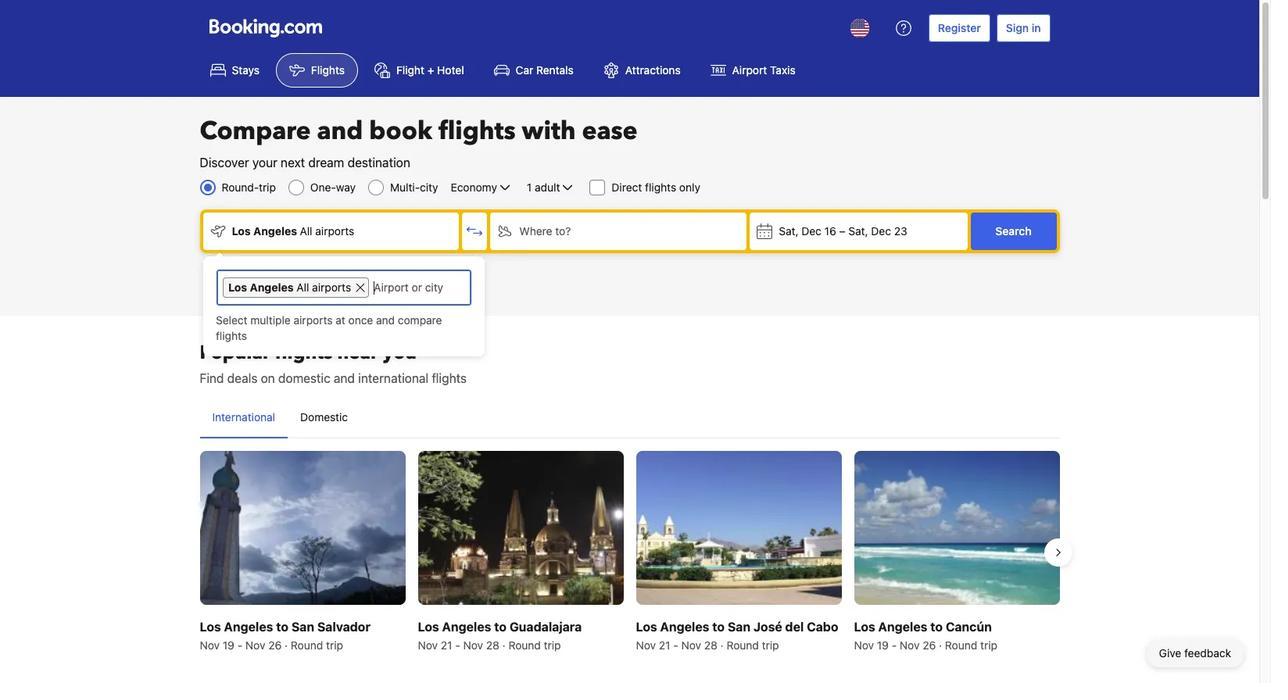 Task type: vqa. For each thing, say whether or not it's contained in the screenshot.
Gary
no



Task type: locate. For each thing, give the bounding box(es) containing it.
·
[[285, 639, 288, 652], [502, 639, 506, 652], [721, 639, 724, 652], [939, 639, 942, 652]]

to left josé
[[712, 620, 725, 634]]

airports up at
[[312, 281, 351, 294]]

1 26 from the left
[[268, 639, 282, 652]]

to for nov
[[276, 620, 289, 634]]

to inside los angeles to guadalajara nov 21 - nov 28 · round trip
[[494, 620, 507, 634]]

los
[[232, 224, 251, 238], [228, 281, 247, 294], [200, 620, 221, 634], [418, 620, 439, 634], [636, 620, 657, 634], [854, 620, 875, 634]]

nov
[[200, 639, 220, 652], [245, 639, 265, 652], [418, 639, 438, 652], [463, 639, 483, 652], [636, 639, 656, 652], [681, 639, 701, 652], [854, 639, 874, 652], [900, 639, 920, 652]]

in
[[1032, 21, 1041, 34]]

where to?
[[519, 224, 571, 238]]

0 horizontal spatial sat,
[[779, 224, 799, 238]]

0 vertical spatial all
[[300, 224, 312, 238]]

2 round from the left
[[509, 639, 541, 652]]

multiple
[[250, 314, 291, 327]]

1 to from the left
[[276, 620, 289, 634]]

book
[[369, 114, 432, 149]]

san inside los angeles to san josé del cabo nov 21 - nov 28 · round trip
[[728, 620, 751, 634]]

21
[[441, 639, 452, 652], [659, 639, 670, 652]]

round inside los angeles to cancún nov 19 - nov 26 · round trip
[[945, 639, 978, 652]]

26
[[268, 639, 282, 652], [923, 639, 936, 652]]

and
[[317, 114, 363, 149], [376, 314, 395, 327], [334, 371, 355, 385]]

5 nov from the left
[[636, 639, 656, 652]]

san inside los angeles to san salvador nov 19 - nov 26 · round trip
[[291, 620, 314, 634]]

and right once
[[376, 314, 395, 327]]

3 · from the left
[[721, 639, 724, 652]]

one-way
[[310, 181, 356, 194]]

josé
[[754, 620, 782, 634]]

los angeles to cancún image
[[854, 451, 1060, 605]]

6 nov from the left
[[681, 639, 701, 652]]

2 vertical spatial and
[[334, 371, 355, 385]]

and inside compare and book flights with ease discover your next dream destination
[[317, 114, 363, 149]]

to for del
[[712, 620, 725, 634]]

1 horizontal spatial 26
[[923, 639, 936, 652]]

where
[[519, 224, 552, 238]]

los angeles to cancún nov 19 - nov 26 · round trip
[[854, 620, 998, 652]]

0 vertical spatial airports
[[315, 224, 354, 238]]

4 nov from the left
[[463, 639, 483, 652]]

economy
[[451, 181, 497, 194]]

angeles inside los angeles to cancún nov 19 - nov 26 · round trip
[[878, 620, 928, 634]]

26 inside los angeles to san salvador nov 19 - nov 26 · round trip
[[268, 639, 282, 652]]

los inside los angeles to san josé del cabo nov 21 - nov 28 · round trip
[[636, 620, 657, 634]]

- inside los angeles to san salvador nov 19 - nov 26 · round trip
[[237, 639, 242, 652]]

city
[[420, 181, 438, 194]]

rentals
[[536, 63, 574, 77]]

1 horizontal spatial dec
[[871, 224, 891, 238]]

19 inside los angeles to cancún nov 19 - nov 26 · round trip
[[877, 639, 889, 652]]

and down near
[[334, 371, 355, 385]]

ease
[[582, 114, 638, 149]]

19
[[223, 639, 234, 652], [877, 639, 889, 652]]

flights up economy
[[439, 114, 516, 149]]

1 round from the left
[[291, 639, 323, 652]]

1 horizontal spatial sat,
[[849, 224, 868, 238]]

round inside los angeles to guadalajara nov 21 - nov 28 · round trip
[[509, 639, 541, 652]]

3 round from the left
[[727, 639, 759, 652]]

with
[[522, 114, 576, 149]]

where to? button
[[490, 213, 747, 250]]

international
[[212, 410, 275, 424]]

19 inside los angeles to san salvador nov 19 - nov 26 · round trip
[[223, 639, 234, 652]]

san
[[291, 620, 314, 634], [728, 620, 751, 634]]

1 horizontal spatial 28
[[704, 639, 718, 652]]

los angeles all airports up multiple
[[228, 281, 351, 294]]

to inside los angeles to san salvador nov 19 - nov 26 · round trip
[[276, 620, 289, 634]]

international
[[358, 371, 429, 385]]

1 horizontal spatial 19
[[877, 639, 889, 652]]

at
[[336, 314, 345, 327]]

0 vertical spatial and
[[317, 114, 363, 149]]

1 dec from the left
[[802, 224, 822, 238]]

1 horizontal spatial san
[[728, 620, 751, 634]]

28 inside los angeles to san josé del cabo nov 21 - nov 28 · round trip
[[704, 639, 718, 652]]

4 to from the left
[[931, 620, 943, 634]]

1 nov from the left
[[200, 639, 220, 652]]

compare
[[398, 314, 442, 327]]

sat, dec 16 – sat, dec 23
[[779, 224, 907, 238]]

4 · from the left
[[939, 639, 942, 652]]

1 - from the left
[[237, 639, 242, 652]]

multi-city
[[390, 181, 438, 194]]

dec left 23
[[871, 224, 891, 238]]

angeles
[[253, 224, 297, 238], [250, 281, 294, 294], [224, 620, 273, 634], [442, 620, 491, 634], [660, 620, 709, 634], [878, 620, 928, 634]]

sat,
[[779, 224, 799, 238], [849, 224, 868, 238]]

0 vertical spatial los angeles all airports
[[232, 224, 354, 238]]

dec left 16
[[802, 224, 822, 238]]

round down guadalajara
[[509, 639, 541, 652]]

1 san from the left
[[291, 620, 314, 634]]

sat, right –
[[849, 224, 868, 238]]

domestic
[[278, 371, 331, 385]]

28 inside los angeles to guadalajara nov 21 - nov 28 · round trip
[[486, 639, 499, 652]]

guadalajara
[[510, 620, 582, 634]]

4 round from the left
[[945, 639, 978, 652]]

flights down select
[[216, 329, 247, 342]]

san left salvador
[[291, 620, 314, 634]]

hotel
[[437, 63, 464, 77]]

0 horizontal spatial san
[[291, 620, 314, 634]]

0 horizontal spatial 19
[[223, 639, 234, 652]]

car
[[516, 63, 533, 77]]

all up select multiple airports at once and compare flights
[[297, 281, 309, 294]]

your
[[252, 156, 277, 170]]

airports left at
[[294, 314, 333, 327]]

2 to from the left
[[494, 620, 507, 634]]

compare
[[200, 114, 311, 149]]

los inside los angeles to cancún nov 19 - nov 26 · round trip
[[854, 620, 875, 634]]

airport taxis link
[[697, 53, 809, 88]]

all
[[300, 224, 312, 238], [297, 281, 309, 294]]

angeles for 19
[[878, 620, 928, 634]]

trip down josé
[[762, 639, 779, 652]]

flight + hotel link
[[361, 53, 477, 88]]

1 vertical spatial los angeles all airports
[[228, 281, 351, 294]]

23
[[894, 224, 907, 238]]

2 san from the left
[[728, 620, 751, 634]]

los angeles to san josé del cabo nov 21 - nov 28 · round trip
[[636, 620, 838, 652]]

3 - from the left
[[673, 639, 678, 652]]

sat, left 16
[[779, 224, 799, 238]]

angeles for nov
[[224, 620, 273, 634]]

flights
[[439, 114, 516, 149], [645, 181, 676, 194], [216, 329, 247, 342], [275, 340, 333, 366], [432, 371, 467, 385]]

2 · from the left
[[502, 639, 506, 652]]

to for 21
[[494, 620, 507, 634]]

san left josé
[[728, 620, 751, 634]]

airports inside select multiple airports at once and compare flights
[[294, 314, 333, 327]]

flights link
[[276, 53, 358, 88]]

2 vertical spatial airports
[[294, 314, 333, 327]]

0 horizontal spatial dec
[[802, 224, 822, 238]]

4 - from the left
[[892, 639, 897, 652]]

search button
[[971, 213, 1057, 250]]

trip down guadalajara
[[544, 639, 561, 652]]

· inside los angeles to cancún nov 19 - nov 26 · round trip
[[939, 639, 942, 652]]

los inside los angeles to guadalajara nov 21 - nov 28 · round trip
[[418, 620, 439, 634]]

round down cancún
[[945, 639, 978, 652]]

attractions link
[[590, 53, 694, 88]]

los angeles all airports down one-
[[232, 224, 354, 238]]

3 to from the left
[[712, 620, 725, 634]]

21 inside los angeles to san josé del cabo nov 21 - nov 28 · round trip
[[659, 639, 670, 652]]

flight + hotel
[[396, 63, 464, 77]]

26 inside los angeles to cancún nov 19 - nov 26 · round trip
[[923, 639, 936, 652]]

angeles inside los angeles to san josé del cabo nov 21 - nov 28 · round trip
[[660, 620, 709, 634]]

trip down cancún
[[980, 639, 998, 652]]

2 28 from the left
[[704, 639, 718, 652]]

1 21 from the left
[[441, 639, 452, 652]]

1 28 from the left
[[486, 639, 499, 652]]

discover
[[200, 156, 249, 170]]

trip inside los angeles to guadalajara nov 21 - nov 28 · round trip
[[544, 639, 561, 652]]

0 horizontal spatial 21
[[441, 639, 452, 652]]

dec
[[802, 224, 822, 238], [871, 224, 891, 238]]

0 horizontal spatial 28
[[486, 639, 499, 652]]

angeles for del
[[660, 620, 709, 634]]

round-trip
[[222, 181, 276, 194]]

los inside los angeles to san salvador nov 19 - nov 26 · round trip
[[200, 620, 221, 634]]

to inside los angeles to cancún nov 19 - nov 26 · round trip
[[931, 620, 943, 634]]

los angeles to san salvador nov 19 - nov 26 · round trip
[[200, 620, 371, 652]]

trip down salvador
[[326, 639, 343, 652]]

stays link
[[197, 53, 273, 88]]

to?
[[555, 224, 571, 238]]

and up the dream
[[317, 114, 363, 149]]

round down salvador
[[291, 639, 323, 652]]

to inside los angeles to san josé del cabo nov 21 - nov 28 · round trip
[[712, 620, 725, 634]]

2 - from the left
[[455, 639, 460, 652]]

next
[[281, 156, 305, 170]]

to left cancún
[[931, 620, 943, 634]]

1 horizontal spatial 21
[[659, 639, 670, 652]]

all down one-
[[300, 224, 312, 238]]

round
[[291, 639, 323, 652], [509, 639, 541, 652], [727, 639, 759, 652], [945, 639, 978, 652]]

0 horizontal spatial 26
[[268, 639, 282, 652]]

2 19 from the left
[[877, 639, 889, 652]]

round down josé
[[727, 639, 759, 652]]

sign in link
[[997, 14, 1050, 42]]

to left guadalajara
[[494, 620, 507, 634]]

airports down one-way
[[315, 224, 354, 238]]

1
[[527, 181, 532, 194]]

select multiple airports at once and compare flights
[[216, 314, 442, 342]]

angeles inside los angeles to san salvador nov 19 - nov 26 · round trip
[[224, 620, 273, 634]]

booking.com logo image
[[209, 18, 322, 37], [209, 18, 322, 37]]

angeles inside los angeles to guadalajara nov 21 - nov 28 · round trip
[[442, 620, 491, 634]]

los angeles all airports
[[232, 224, 354, 238], [228, 281, 351, 294]]

flight
[[396, 63, 424, 77]]

tab list
[[200, 397, 1060, 439]]

region
[[187, 445, 1072, 660]]

1 vertical spatial and
[[376, 314, 395, 327]]

trip
[[259, 181, 276, 194], [326, 639, 343, 652], [544, 639, 561, 652], [762, 639, 779, 652], [980, 639, 998, 652]]

2 21 from the left
[[659, 639, 670, 652]]

direct flights only
[[612, 181, 700, 194]]

to
[[276, 620, 289, 634], [494, 620, 507, 634], [712, 620, 725, 634], [931, 620, 943, 634]]

to left salvador
[[276, 620, 289, 634]]

register
[[938, 21, 981, 34]]

round inside los angeles to san josé del cabo nov 21 - nov 28 · round trip
[[727, 639, 759, 652]]

2 26 from the left
[[923, 639, 936, 652]]

compare and book flights with ease discover your next dream destination
[[200, 114, 638, 170]]

select
[[216, 314, 248, 327]]

1 · from the left
[[285, 639, 288, 652]]

1 19 from the left
[[223, 639, 234, 652]]



Task type: describe. For each thing, give the bounding box(es) containing it.
give feedback button
[[1147, 640, 1244, 668]]

flights
[[311, 63, 345, 77]]

only
[[679, 181, 700, 194]]

–
[[839, 224, 846, 238]]

deals
[[227, 371, 258, 385]]

domestic button
[[288, 397, 361, 438]]

find
[[200, 371, 224, 385]]

trip inside los angeles to cancún nov 19 - nov 26 · round trip
[[980, 639, 998, 652]]

16
[[825, 224, 836, 238]]

feedback
[[1185, 647, 1231, 660]]

flights right international
[[432, 371, 467, 385]]

give
[[1159, 647, 1182, 660]]

7 nov from the left
[[854, 639, 874, 652]]

search
[[996, 224, 1032, 238]]

los for 21
[[418, 620, 439, 634]]

- inside los angeles to guadalajara nov 21 - nov 28 · round trip
[[455, 639, 460, 652]]

trip inside los angeles to san salvador nov 19 - nov 26 · round trip
[[326, 639, 343, 652]]

salvador
[[317, 620, 371, 634]]

Airport or city text field
[[372, 278, 465, 298]]

flights inside select multiple airports at once and compare flights
[[216, 329, 247, 342]]

2 nov from the left
[[245, 639, 265, 652]]

angeles for 21
[[442, 620, 491, 634]]

1 vertical spatial airports
[[312, 281, 351, 294]]

register link
[[929, 14, 990, 42]]

dream
[[308, 156, 344, 170]]

sat, dec 16 – sat, dec 23 button
[[750, 213, 968, 250]]

round-
[[222, 181, 259, 194]]

near
[[337, 340, 378, 366]]

one-
[[310, 181, 336, 194]]

tab list containing international
[[200, 397, 1060, 439]]

flights left only
[[645, 181, 676, 194]]

flights up domestic
[[275, 340, 333, 366]]

· inside los angeles to guadalajara nov 21 - nov 28 · round trip
[[502, 639, 506, 652]]

1 adult
[[527, 181, 560, 194]]

airport
[[732, 63, 767, 77]]

san for josé
[[728, 620, 751, 634]]

stays
[[232, 63, 260, 77]]

car rentals link
[[481, 53, 587, 88]]

trip inside los angeles to san josé del cabo nov 21 - nov 28 · round trip
[[762, 639, 779, 652]]

los angeles to guadalajara image
[[418, 451, 624, 605]]

cancún
[[946, 620, 992, 634]]

2 sat, from the left
[[849, 224, 868, 238]]

international button
[[200, 397, 288, 438]]

and inside select multiple airports at once and compare flights
[[376, 314, 395, 327]]

los angeles to guadalajara nov 21 - nov 28 · round trip
[[418, 620, 582, 652]]

airport taxis
[[732, 63, 796, 77]]

attractions
[[625, 63, 681, 77]]

1 vertical spatial all
[[297, 281, 309, 294]]

· inside los angeles to san salvador nov 19 - nov 26 · round trip
[[285, 639, 288, 652]]

8 nov from the left
[[900, 639, 920, 652]]

and inside popular flights near you find deals on domestic and international flights
[[334, 371, 355, 385]]

cabo
[[807, 620, 838, 634]]

destination
[[348, 156, 410, 170]]

you
[[383, 340, 417, 366]]

direct
[[612, 181, 642, 194]]

to for 19
[[931, 620, 943, 634]]

- inside los angeles to cancún nov 19 - nov 26 · round trip
[[892, 639, 897, 652]]

flights inside compare and book flights with ease discover your next dream destination
[[439, 114, 516, 149]]

round inside los angeles to san salvador nov 19 - nov 26 · round trip
[[291, 639, 323, 652]]

popular
[[200, 340, 270, 366]]

1 sat, from the left
[[779, 224, 799, 238]]

los for del
[[636, 620, 657, 634]]

taxis
[[770, 63, 796, 77]]

los for nov
[[200, 620, 221, 634]]

3 nov from the left
[[418, 639, 438, 652]]

sign
[[1006, 21, 1029, 34]]

1 adult button
[[525, 178, 577, 197]]

- inside los angeles to san josé del cabo nov 21 - nov 28 · round trip
[[673, 639, 678, 652]]

adult
[[535, 181, 560, 194]]

del
[[785, 620, 804, 634]]

way
[[336, 181, 356, 194]]

+
[[427, 63, 434, 77]]

· inside los angeles to san josé del cabo nov 21 - nov 28 · round trip
[[721, 639, 724, 652]]

los angeles to san josé del cabo image
[[636, 451, 842, 605]]

domestic
[[300, 410, 348, 424]]

on
[[261, 371, 275, 385]]

region containing los angeles to san salvador
[[187, 445, 1072, 660]]

2 dec from the left
[[871, 224, 891, 238]]

popular flights near you find deals on domestic and international flights
[[200, 340, 467, 385]]

once
[[348, 314, 373, 327]]

los angeles to san salvador image
[[200, 451, 405, 605]]

multi-
[[390, 181, 420, 194]]

21 inside los angeles to guadalajara nov 21 - nov 28 · round trip
[[441, 639, 452, 652]]

sign in
[[1006, 21, 1041, 34]]

los for 19
[[854, 620, 875, 634]]

car rentals
[[516, 63, 574, 77]]

san for salvador
[[291, 620, 314, 634]]

give feedback
[[1159, 647, 1231, 660]]

trip down your
[[259, 181, 276, 194]]



